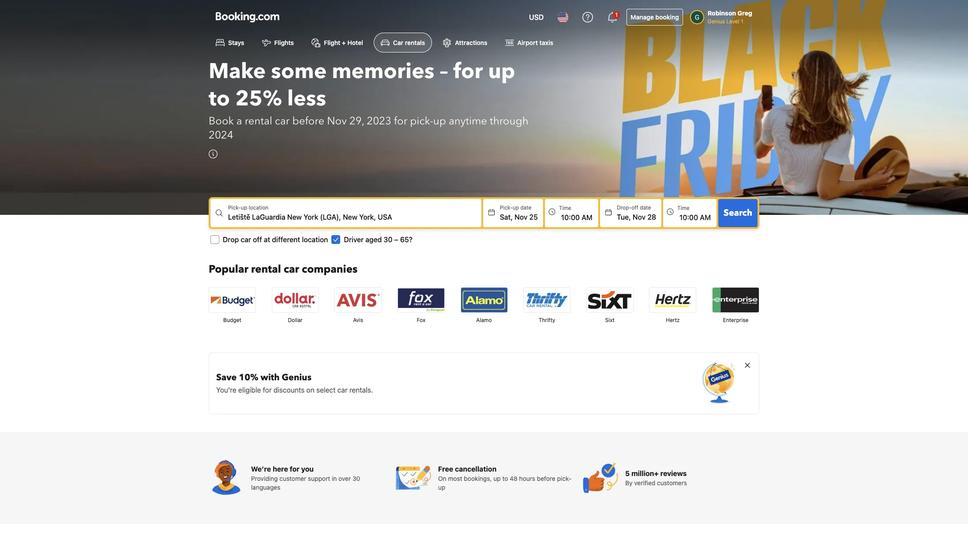 Task type: locate. For each thing, give the bounding box(es) containing it.
for
[[454, 57, 483, 86], [394, 114, 408, 129], [263, 386, 272, 394], [290, 465, 300, 473]]

rental right a on the top
[[245, 114, 272, 129]]

pick- left 5 million+ reviews image
[[557, 475, 572, 483]]

pick- inside pick-up date sat, nov 25
[[500, 205, 513, 211]]

rentals
[[405, 39, 425, 46]]

sat,
[[500, 213, 513, 221]]

pick-
[[228, 205, 241, 211], [500, 205, 513, 211]]

0 horizontal spatial 30
[[353, 475, 360, 483]]

1 down the greg
[[741, 18, 744, 25]]

1 horizontal spatial off
[[632, 205, 639, 211]]

1 horizontal spatial pick-
[[557, 475, 572, 483]]

0 horizontal spatial pick-
[[410, 114, 433, 129]]

0 vertical spatial pick-
[[410, 114, 433, 129]]

nov left 25
[[515, 213, 528, 221]]

1 vertical spatial genius
[[282, 372, 312, 384]]

0 horizontal spatial off
[[253, 236, 262, 244]]

1 horizontal spatial before
[[537, 475, 556, 483]]

rental down at
[[251, 262, 281, 277]]

2 date from the left
[[640, 205, 651, 211]]

nov for sat,
[[515, 213, 528, 221]]

1 horizontal spatial 1
[[741, 18, 744, 25]]

1 vertical spatial off
[[253, 236, 262, 244]]

greg
[[738, 9, 753, 17]]

date inside drop-off date tue, nov 28
[[640, 205, 651, 211]]

0 horizontal spatial 1
[[616, 11, 618, 18]]

rental
[[245, 114, 272, 129], [251, 262, 281, 277]]

0 horizontal spatial to
[[209, 84, 230, 114]]

flights link
[[255, 33, 301, 53]]

for up customer
[[290, 465, 300, 473]]

0 vertical spatial to
[[209, 84, 230, 114]]

– down attractions 'link'
[[440, 57, 448, 86]]

0 horizontal spatial before
[[292, 114, 325, 129]]

popular rental car companies
[[209, 262, 358, 277]]

nov inside drop-off date tue, nov 28
[[633, 213, 646, 221]]

1 pick- from the left
[[228, 205, 241, 211]]

nov left 28
[[633, 213, 646, 221]]

date
[[521, 205, 532, 211], [640, 205, 651, 211]]

driver aged 30 – 65?
[[344, 236, 413, 244]]

airport taxis
[[518, 39, 554, 46]]

0 horizontal spatial date
[[521, 205, 532, 211]]

pick- right 2023
[[410, 114, 433, 129]]

2024
[[209, 128, 233, 143]]

a
[[237, 114, 242, 129]]

1 horizontal spatial date
[[640, 205, 651, 211]]

30 right aged
[[384, 236, 393, 244]]

drop-
[[617, 205, 632, 211]]

30 right over
[[353, 475, 360, 483]]

1 vertical spatial –
[[394, 236, 399, 244]]

0 vertical spatial 30
[[384, 236, 393, 244]]

stays link
[[209, 33, 251, 53]]

date inside pick-up date sat, nov 25
[[521, 205, 532, 211]]

by
[[626, 480, 633, 487]]

nov inside pick-up date sat, nov 25
[[515, 213, 528, 221]]

1
[[616, 11, 618, 18], [741, 18, 744, 25]]

tue,
[[617, 213, 631, 221]]

nov left 29,
[[327, 114, 347, 129]]

1 button
[[602, 7, 623, 28]]

through
[[490, 114, 529, 129]]

1 vertical spatial 30
[[353, 475, 360, 483]]

–
[[440, 57, 448, 86], [394, 236, 399, 244]]

before inside free cancellation on most bookings, up to 48 hours before pick- up
[[537, 475, 556, 483]]

alamo
[[476, 317, 492, 324]]

with
[[261, 372, 280, 384]]

1 horizontal spatial to
[[503, 475, 508, 483]]

sixt
[[605, 317, 615, 324]]

date up 25
[[521, 205, 532, 211]]

eligible
[[238, 386, 261, 394]]

most
[[448, 475, 462, 483]]

airport taxis link
[[498, 33, 561, 53]]

Pick-up location field
[[228, 212, 482, 223]]

1 horizontal spatial pick-
[[500, 205, 513, 211]]

0 vertical spatial rental
[[245, 114, 272, 129]]

car rentals link
[[374, 33, 432, 53]]

1 horizontal spatial –
[[440, 57, 448, 86]]

support
[[308, 475, 330, 483]]

30
[[384, 236, 393, 244], [353, 475, 360, 483]]

5 million+ reviews by verified customers
[[626, 470, 687, 487]]

1 horizontal spatial genius
[[708, 18, 725, 25]]

cancellation
[[455, 465, 497, 473]]

nov for tue,
[[633, 213, 646, 221]]

manage booking link
[[627, 9, 683, 26]]

for right 2023
[[394, 114, 408, 129]]

– for 65?
[[394, 236, 399, 244]]

genius down robinson
[[708, 18, 725, 25]]

thrifty
[[539, 317, 555, 324]]

nov inside make some memories – for up to 25% less book a rental car before nov 29, 2023 for pick-up anytime through 2024
[[327, 114, 347, 129]]

location up at
[[249, 205, 269, 211]]

alamo logo image
[[461, 288, 507, 313]]

flight
[[324, 39, 340, 46]]

nov
[[327, 114, 347, 129], [515, 213, 528, 221], [633, 213, 646, 221]]

to left 48
[[503, 475, 508, 483]]

pick-
[[410, 114, 433, 129], [557, 475, 572, 483]]

1 date from the left
[[521, 205, 532, 211]]

car right select
[[338, 386, 348, 394]]

sixt logo image
[[587, 288, 633, 313]]

car
[[275, 114, 290, 129], [241, 236, 251, 244], [284, 262, 299, 277], [338, 386, 348, 394]]

1 horizontal spatial nov
[[515, 213, 528, 221]]

– left "65?"
[[394, 236, 399, 244]]

we're here for you image
[[209, 461, 244, 496]]

0 horizontal spatial –
[[394, 236, 399, 244]]

10%
[[239, 372, 258, 384]]

save
[[216, 372, 237, 384]]

1 vertical spatial before
[[537, 475, 556, 483]]

– inside make some memories – for up to 25% less book a rental car before nov 29, 2023 for pick-up anytime through 2024
[[440, 57, 448, 86]]

genius up discounts
[[282, 372, 312, 384]]

rental inside make some memories – for up to 25% less book a rental car before nov 29, 2023 for pick-up anytime through 2024
[[245, 114, 272, 129]]

date up 28
[[640, 205, 651, 211]]

+
[[342, 39, 346, 46]]

0 horizontal spatial genius
[[282, 372, 312, 384]]

0 horizontal spatial pick-
[[228, 205, 241, 211]]

0 horizontal spatial nov
[[327, 114, 347, 129]]

car down 25%
[[275, 114, 290, 129]]

to inside make some memories – for up to 25% less book a rental car before nov 29, 2023 for pick-up anytime through 2024
[[209, 84, 230, 114]]

0 vertical spatial genius
[[708, 18, 725, 25]]

25%
[[235, 84, 282, 114]]

1 horizontal spatial location
[[302, 236, 328, 244]]

memories
[[332, 57, 435, 86]]

free
[[438, 465, 454, 473]]

off
[[632, 205, 639, 211], [253, 236, 262, 244]]

genius inside robinson greg genius level 1
[[708, 18, 725, 25]]

2 pick- from the left
[[500, 205, 513, 211]]

0 vertical spatial before
[[292, 114, 325, 129]]

30 inside we're here for you providing customer support in over 30 languages
[[353, 475, 360, 483]]

car
[[393, 39, 404, 46]]

to up book
[[209, 84, 230, 114]]

car inside make some memories – for up to 25% less book a rental car before nov 29, 2023 for pick-up anytime through 2024
[[275, 114, 290, 129]]

hertz logo image
[[650, 288, 696, 313]]

manage
[[631, 13, 654, 21]]

1 vertical spatial pick-
[[557, 475, 572, 483]]

in
[[332, 475, 337, 483]]

thrifty logo image
[[524, 288, 570, 313]]

to inside free cancellation on most bookings, up to 48 hours before pick- up
[[503, 475, 508, 483]]

on
[[307, 386, 315, 394]]

select
[[316, 386, 336, 394]]

for down with
[[263, 386, 272, 394]]

0 vertical spatial off
[[632, 205, 639, 211]]

1 left "manage"
[[616, 11, 618, 18]]

2 horizontal spatial nov
[[633, 213, 646, 221]]

pick- up drop
[[228, 205, 241, 211]]

1 vertical spatial to
[[503, 475, 508, 483]]

location right different
[[302, 236, 328, 244]]

location
[[249, 205, 269, 211], [302, 236, 328, 244]]

to
[[209, 84, 230, 114], [503, 475, 508, 483]]

before right hours
[[537, 475, 556, 483]]

date for 28
[[640, 205, 651, 211]]

less
[[287, 84, 326, 114]]

search button
[[719, 199, 758, 227]]

drop
[[223, 236, 239, 244]]

0 horizontal spatial location
[[249, 205, 269, 211]]

car down different
[[284, 262, 299, 277]]

genius
[[708, 18, 725, 25], [282, 372, 312, 384]]

0 vertical spatial –
[[440, 57, 448, 86]]

before down less
[[292, 114, 325, 129]]

pick- up sat,
[[500, 205, 513, 211]]

booking
[[656, 13, 679, 21]]

different
[[272, 236, 300, 244]]

fox logo image
[[398, 288, 444, 313]]

budget logo image
[[209, 288, 256, 313]]



Task type: describe. For each thing, give the bounding box(es) containing it.
date for 25
[[521, 205, 532, 211]]

to for 48
[[503, 475, 508, 483]]

car inside save 10% with genius you're eligible for discounts on select car rentals.
[[338, 386, 348, 394]]

booking.com online hotel reservations image
[[216, 12, 279, 23]]

rentals.
[[350, 386, 373, 394]]

hours
[[519, 475, 536, 483]]

48
[[510, 475, 518, 483]]

we're here for you providing customer support in over 30 languages
[[251, 465, 360, 491]]

genius inside save 10% with genius you're eligible for discounts on select car rentals.
[[282, 372, 312, 384]]

before inside make some memories – for up to 25% less book a rental car before nov 29, 2023 for pick-up anytime through 2024
[[292, 114, 325, 129]]

over
[[339, 475, 351, 483]]

enterprise logo image
[[713, 288, 759, 313]]

robinson
[[708, 9, 736, 17]]

attractions link
[[436, 33, 495, 53]]

discounts
[[274, 386, 305, 394]]

airport
[[518, 39, 538, 46]]

robinson greg genius level 1
[[708, 9, 753, 25]]

attractions
[[455, 39, 488, 46]]

1 inside button
[[616, 11, 618, 18]]

28
[[648, 213, 656, 221]]

search
[[724, 207, 753, 219]]

pick-up date sat, nov 25
[[500, 205, 538, 221]]

here
[[273, 465, 288, 473]]

driver
[[344, 236, 364, 244]]

car right drop
[[241, 236, 251, 244]]

5 million+ reviews image
[[583, 461, 618, 496]]

dollar logo image
[[272, 288, 319, 313]]

5
[[626, 470, 630, 478]]

stays
[[228, 39, 244, 46]]

pick- inside free cancellation on most bookings, up to 48 hours before pick- up
[[557, 475, 572, 483]]

flight + hotel link
[[305, 33, 370, 53]]

flight + hotel
[[324, 39, 363, 46]]

save 10% with genius you're eligible for discounts on select car rentals.
[[216, 372, 373, 394]]

25
[[530, 213, 538, 221]]

up inside pick-up date sat, nov 25
[[513, 205, 519, 211]]

pick- for pick-up location
[[228, 205, 241, 211]]

car rentals
[[393, 39, 425, 46]]

level
[[727, 18, 740, 25]]

1 vertical spatial rental
[[251, 262, 281, 277]]

we're
[[251, 465, 271, 473]]

pick- inside make some memories – for up to 25% less book a rental car before nov 29, 2023 for pick-up anytime through 2024
[[410, 114, 433, 129]]

dollar
[[288, 317, 303, 324]]

pick-up location
[[228, 205, 269, 211]]

pick- for pick-up date sat, nov 25
[[500, 205, 513, 211]]

customers
[[657, 480, 687, 487]]

for inside we're here for you providing customer support in over 30 languages
[[290, 465, 300, 473]]

languages
[[251, 484, 280, 491]]

free cancellation on most bookings, up to 48 hours before pick- up
[[438, 465, 572, 491]]

reviews
[[661, 470, 687, 478]]

million+
[[632, 470, 659, 478]]

verified
[[634, 480, 656, 487]]

65?
[[400, 236, 413, 244]]

bookings,
[[464, 475, 492, 483]]

1 vertical spatial location
[[302, 236, 328, 244]]

providing
[[251, 475, 278, 483]]

aged
[[366, 236, 382, 244]]

2023
[[367, 114, 392, 129]]

off inside drop-off date tue, nov 28
[[632, 205, 639, 211]]

companies
[[302, 262, 358, 277]]

customer
[[280, 475, 306, 483]]

book
[[209, 114, 234, 129]]

you're
[[216, 386, 237, 394]]

drop-off date tue, nov 28
[[617, 205, 656, 221]]

make
[[209, 57, 266, 86]]

taxis
[[540, 39, 554, 46]]

usd
[[529, 13, 544, 21]]

hertz
[[666, 317, 680, 324]]

for down attractions
[[454, 57, 483, 86]]

for inside save 10% with genius you're eligible for discounts on select car rentals.
[[263, 386, 272, 394]]

budget
[[223, 317, 241, 324]]

popular
[[209, 262, 249, 277]]

drop car off at different location
[[223, 236, 328, 244]]

fox
[[417, 317, 426, 324]]

some
[[271, 57, 327, 86]]

hotel
[[348, 39, 363, 46]]

1 horizontal spatial 30
[[384, 236, 393, 244]]

– for for
[[440, 57, 448, 86]]

on
[[438, 475, 447, 483]]

0 vertical spatial location
[[249, 205, 269, 211]]

make some memories – for up to 25% less book a rental car before nov 29, 2023 for pick-up anytime through 2024
[[209, 57, 529, 143]]

anytime
[[449, 114, 487, 129]]

to for 25%
[[209, 84, 230, 114]]

at
[[264, 236, 270, 244]]

29,
[[350, 114, 364, 129]]

1 inside robinson greg genius level 1
[[741, 18, 744, 25]]

usd button
[[524, 7, 549, 28]]

free cancellation image
[[396, 461, 431, 496]]

you
[[301, 465, 314, 473]]

flights
[[274, 39, 294, 46]]

see terms and conditions for more information image
[[209, 150, 218, 159]]

avis logo image
[[335, 288, 382, 313]]

see terms and conditions for more information image
[[209, 150, 218, 159]]

enterprise
[[723, 317, 749, 324]]



Task type: vqa. For each thing, say whether or not it's contained in the screenshot.
Airport taxis
yes



